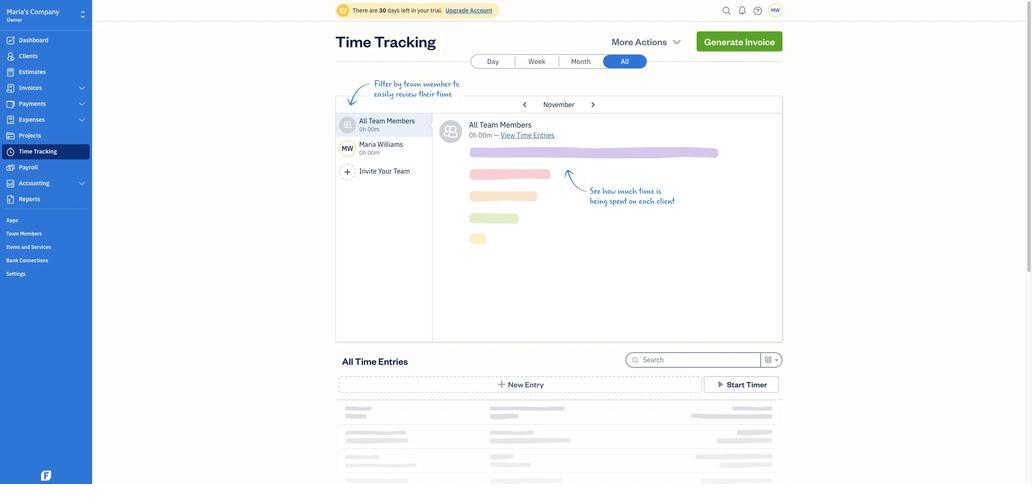 Task type: locate. For each thing, give the bounding box(es) containing it.
more
[[612, 36, 634, 47]]

view
[[501, 131, 516, 140]]

client
[[657, 197, 675, 207]]

filter
[[374, 80, 392, 89]]

mw button
[[769, 3, 783, 18]]

0h inside maria williams 0h 00m
[[360, 149, 366, 157]]

2 chevron large down image from the top
[[78, 181, 86, 187]]

plus image inside 'invite your team' button
[[344, 168, 352, 176]]

time up the each at top right
[[640, 187, 655, 197]]

0 vertical spatial time
[[437, 90, 452, 99]]

all for all team members 0h 00m — view time entries
[[469, 120, 478, 130]]

1 vertical spatial plus image
[[497, 381, 507, 389]]

account
[[470, 7, 493, 14]]

all inside all team members 0h 00m — view time entries
[[469, 120, 478, 130]]

plus image
[[344, 168, 352, 176], [497, 381, 507, 389]]

chevron large down image up projects 'link'
[[78, 117, 86, 124]]

mw right go to help image
[[772, 7, 781, 13]]

1 horizontal spatial members
[[387, 117, 415, 125]]

0h right users icon on the left top of page
[[360, 126, 366, 133]]

november
[[544, 101, 575, 109]]

time down member at the left of the page
[[437, 90, 452, 99]]

time tracking down projects 'link'
[[19, 148, 57, 155]]

bank connections
[[6, 258, 48, 264]]

1 vertical spatial chevron large down image
[[78, 117, 86, 124]]

time
[[336, 31, 372, 51], [517, 131, 532, 140], [19, 148, 32, 155], [355, 356, 377, 367]]

spent
[[610, 197, 628, 207]]

start timer
[[728, 380, 768, 390]]

plus image left new
[[497, 381, 507, 389]]

1 horizontal spatial time
[[640, 187, 655, 197]]

1 horizontal spatial time tracking
[[336, 31, 436, 51]]

see
[[590, 187, 601, 197]]

0h down the 'maria'
[[360, 149, 366, 157]]

chevron large down image up reports link
[[78, 181, 86, 187]]

0 vertical spatial chevron large down image
[[78, 85, 86, 92]]

estimate image
[[5, 68, 16, 77]]

time
[[437, 90, 452, 99], [640, 187, 655, 197]]

0 vertical spatial chevron large down image
[[78, 101, 86, 108]]

00m inside "all team members 0h 00m"
[[368, 126, 380, 133]]

0 vertical spatial tracking
[[375, 31, 436, 51]]

chevron large down image inside expenses link
[[78, 117, 86, 124]]

entry
[[525, 380, 544, 390]]

and
[[21, 244, 30, 251]]

1 horizontal spatial entries
[[534, 131, 555, 140]]

plus image inside new entry 'button'
[[497, 381, 507, 389]]

00m left —
[[479, 131, 493, 140]]

0h inside all team members 0h 00m — view time entries
[[469, 131, 477, 140]]

0h
[[360, 126, 366, 133], [469, 131, 477, 140], [360, 149, 366, 157]]

0 horizontal spatial tracking
[[34, 148, 57, 155]]

timer image
[[5, 148, 16, 156]]

chevron large down image
[[78, 85, 86, 92], [78, 117, 86, 124]]

team right your
[[394, 167, 410, 176]]

plus image left invite
[[344, 168, 352, 176]]

time inside filter by team member to easily review their time
[[437, 90, 452, 99]]

all inside "all team members 0h 00m"
[[360, 117, 367, 125]]

0h left —
[[469, 131, 477, 140]]

2 horizontal spatial members
[[500, 120, 532, 130]]

entries inside all team members 0h 00m — view time entries
[[534, 131, 555, 140]]

client image
[[5, 52, 16, 61]]

chevrondown image
[[671, 36, 683, 47]]

members up view on the top left
[[500, 120, 532, 130]]

search image
[[721, 4, 734, 17]]

invoice image
[[5, 84, 16, 93]]

members inside all team members 0h 00m — view time entries
[[500, 120, 532, 130]]

0 horizontal spatial members
[[20, 231, 42, 237]]

members for all team members 0h 00m
[[387, 117, 415, 125]]

invite your team
[[360, 167, 410, 176]]

start
[[728, 380, 745, 390]]

expense image
[[5, 116, 16, 124]]

1 horizontal spatial mw
[[772, 7, 781, 13]]

clients link
[[2, 49, 90, 64]]

tracking
[[375, 31, 436, 51], [34, 148, 57, 155]]

1 chevron large down image from the top
[[78, 101, 86, 108]]

tracking down left in the left of the page
[[375, 31, 436, 51]]

team inside all team members 0h 00m — view time entries
[[480, 120, 499, 130]]

team up the 'maria'
[[369, 117, 386, 125]]

members
[[387, 117, 415, 125], [500, 120, 532, 130], [20, 231, 42, 237]]

projects link
[[2, 129, 90, 144]]

members up items and services
[[20, 231, 42, 237]]

payroll link
[[2, 160, 90, 176]]

0 vertical spatial mw
[[772, 7, 781, 13]]

to
[[453, 80, 460, 89]]

tracking down projects 'link'
[[34, 148, 57, 155]]

00m down the 'maria'
[[368, 149, 380, 157]]

payment image
[[5, 100, 16, 109]]

time tracking down 30
[[336, 31, 436, 51]]

chevron large down image inside payments link
[[78, 101, 86, 108]]

see how much time is being spent on each client
[[590, 187, 675, 207]]

mw inside dropdown button
[[772, 7, 781, 13]]

1 vertical spatial mw
[[342, 145, 354, 153]]

much
[[618, 187, 638, 197]]

1 vertical spatial tracking
[[34, 148, 57, 155]]

entries
[[534, 131, 555, 140], [379, 356, 408, 367]]

2 chevron large down image from the top
[[78, 117, 86, 124]]

notifications image
[[736, 2, 750, 19]]

next month image
[[588, 98, 599, 111]]

00m
[[368, 126, 380, 133], [479, 131, 493, 140], [368, 149, 380, 157]]

invite
[[360, 167, 377, 176]]

00m for all team members 0h 00m
[[368, 126, 380, 133]]

start timer button
[[704, 377, 780, 393]]

filter by team member to easily review their time
[[374, 80, 460, 99]]

0h inside "all team members 0h 00m"
[[360, 126, 366, 133]]

trial.
[[431, 7, 443, 14]]

members inside main element
[[20, 231, 42, 237]]

chevron large down image
[[78, 101, 86, 108], [78, 181, 86, 187]]

are
[[369, 7, 378, 14]]

reports link
[[2, 192, 90, 207]]

caretdown image
[[774, 356, 779, 366]]

1 vertical spatial time tracking
[[19, 148, 57, 155]]

days
[[388, 7, 400, 14]]

items and services
[[6, 244, 51, 251]]

1 vertical spatial entries
[[379, 356, 408, 367]]

team
[[369, 117, 386, 125], [480, 120, 499, 130], [394, 167, 410, 176], [6, 231, 19, 237]]

chevron large down image up payments link
[[78, 85, 86, 92]]

dashboard image
[[5, 36, 16, 45]]

0h for all team members 0h 00m — view time entries
[[469, 131, 477, 140]]

1 vertical spatial time
[[640, 187, 655, 197]]

team
[[404, 80, 422, 89]]

plus image for 'invite your team' button
[[344, 168, 352, 176]]

0 horizontal spatial time tracking
[[19, 148, 57, 155]]

0 horizontal spatial plus image
[[344, 168, 352, 176]]

time tracking
[[336, 31, 436, 51], [19, 148, 57, 155]]

1 vertical spatial chevron large down image
[[78, 181, 86, 187]]

chevron large down image up expenses link
[[78, 101, 86, 108]]

1 horizontal spatial plus image
[[497, 381, 507, 389]]

0 vertical spatial plus image
[[344, 168, 352, 176]]

money image
[[5, 164, 16, 172]]

williams
[[378, 140, 404, 149]]

easily
[[374, 90, 394, 99]]

members up the williams
[[387, 117, 415, 125]]

actions
[[636, 36, 668, 47]]

crown image
[[339, 6, 348, 15]]

there
[[353, 7, 368, 14]]

generate invoice button
[[697, 31, 783, 52]]

team down apps
[[6, 231, 19, 237]]

0 horizontal spatial time
[[437, 90, 452, 99]]

main element
[[0, 0, 113, 485]]

their
[[419, 90, 435, 99]]

upgrade account link
[[444, 7, 493, 14]]

00m inside all team members 0h 00m — view time entries
[[479, 131, 493, 140]]

owner
[[7, 17, 22, 23]]

all
[[621, 57, 630, 66], [360, 117, 367, 125], [469, 120, 478, 130], [342, 356, 353, 367]]

0 vertical spatial entries
[[534, 131, 555, 140]]

team up —
[[480, 120, 499, 130]]

payments
[[19, 100, 46, 108]]

00m up the 'maria'
[[368, 126, 380, 133]]

mw left the 'maria'
[[342, 145, 354, 153]]

1 chevron large down image from the top
[[78, 85, 86, 92]]

project image
[[5, 132, 16, 140]]

users image
[[343, 120, 352, 130]]

members inside "all team members 0h 00m"
[[387, 117, 415, 125]]

company
[[30, 8, 59, 16]]

mw
[[772, 7, 781, 13], [342, 145, 354, 153]]



Task type: describe. For each thing, give the bounding box(es) containing it.
members for all team members 0h 00m — view time entries
[[500, 120, 532, 130]]

payments link
[[2, 97, 90, 112]]

invoice
[[746, 36, 776, 47]]

team inside main element
[[6, 231, 19, 237]]

left
[[401, 7, 410, 14]]

week
[[529, 57, 546, 66]]

day
[[488, 57, 499, 66]]

chevron large down image for accounting
[[78, 181, 86, 187]]

team inside button
[[394, 167, 410, 176]]

month link
[[560, 55, 603, 68]]

chevron large down image for payments
[[78, 101, 86, 108]]

estimates
[[19, 68, 46, 76]]

1 horizontal spatial tracking
[[375, 31, 436, 51]]

being
[[590, 197, 608, 207]]

dashboard
[[19, 36, 48, 44]]

there are 30 days left in your trial. upgrade account
[[353, 7, 493, 14]]

play image
[[716, 381, 726, 389]]

payroll
[[19, 164, 38, 171]]

expenses
[[19, 116, 45, 124]]

freshbooks image
[[39, 471, 53, 481]]

generate invoice
[[705, 36, 776, 47]]

all for all team members 0h 00m
[[360, 117, 367, 125]]

month
[[572, 57, 591, 66]]

all for all
[[621, 57, 630, 66]]

is
[[657, 187, 662, 197]]

how
[[603, 187, 616, 197]]

new entry
[[509, 380, 544, 390]]

timer
[[747, 380, 768, 390]]

reports
[[19, 196, 40, 203]]

invite your team button
[[336, 160, 433, 184]]

plus image for new entry 'button'
[[497, 381, 507, 389]]

more actions
[[612, 36, 668, 47]]

in
[[412, 7, 416, 14]]

settings
[[6, 271, 25, 277]]

each
[[639, 197, 655, 207]]

time inside all team members 0h 00m — view time entries
[[517, 131, 532, 140]]

chart image
[[5, 180, 16, 188]]

expenses link
[[2, 113, 90, 128]]

view time entries button
[[501, 130, 555, 140]]

accounting
[[19, 180, 49, 187]]

0 horizontal spatial mw
[[342, 145, 354, 153]]

chevron large down image for expenses
[[78, 117, 86, 124]]

00m inside maria williams 0h 00m
[[368, 149, 380, 157]]

tracking inside main element
[[34, 148, 57, 155]]

settings link
[[2, 268, 90, 280]]

time tracking inside time tracking link
[[19, 148, 57, 155]]

items
[[6, 244, 20, 251]]

report image
[[5, 196, 16, 204]]

go to help image
[[752, 4, 765, 17]]

projects
[[19, 132, 41, 140]]

your
[[379, 167, 392, 176]]

Search text field
[[644, 354, 761, 367]]

all team members 0h 00m
[[360, 117, 415, 133]]

dashboard link
[[2, 33, 90, 48]]

time tracking link
[[2, 145, 90, 160]]

items and services link
[[2, 241, 90, 254]]

by
[[394, 80, 402, 89]]

more actions button
[[605, 31, 691, 52]]

00m for all team members 0h 00m — view time entries
[[479, 131, 493, 140]]

maria williams 0h 00m
[[360, 140, 404, 157]]

0 vertical spatial time tracking
[[336, 31, 436, 51]]

new entry button
[[339, 377, 703, 393]]

previous month image
[[520, 98, 531, 111]]

0h for all team members 0h 00m
[[360, 126, 366, 133]]

accounting link
[[2, 176, 90, 192]]

week link
[[516, 55, 559, 68]]

team members
[[6, 231, 42, 237]]

estimates link
[[2, 65, 90, 80]]

new
[[509, 380, 524, 390]]

all time entries
[[342, 356, 408, 367]]

apps
[[6, 217, 18, 224]]

upgrade
[[446, 7, 469, 14]]

services
[[31, 244, 51, 251]]

bank
[[6, 258, 18, 264]]

all for all time entries
[[342, 356, 353, 367]]

time inside main element
[[19, 148, 32, 155]]

maria's
[[7, 8, 29, 16]]

clients
[[19, 52, 38, 60]]

connections
[[19, 258, 48, 264]]

invoices link
[[2, 81, 90, 96]]

all link
[[604, 55, 647, 68]]

30
[[379, 7, 386, 14]]

team inside "all team members 0h 00m"
[[369, 117, 386, 125]]

review
[[396, 90, 417, 99]]

0 horizontal spatial entries
[[379, 356, 408, 367]]

chevron large down image for invoices
[[78, 85, 86, 92]]

time inside the see how much time is being spent on each client
[[640, 187, 655, 197]]

all team members 0h 00m — view time entries
[[469, 120, 555, 140]]

member
[[424, 80, 451, 89]]

team members link
[[2, 228, 90, 240]]

bank connections link
[[2, 254, 90, 267]]

on
[[630, 197, 637, 207]]

calendar image
[[765, 355, 773, 365]]

invoices
[[19, 84, 42, 92]]

day link
[[472, 55, 515, 68]]

maria's company owner
[[7, 8, 59, 23]]

generate
[[705, 36, 744, 47]]

apps link
[[2, 214, 90, 227]]

—
[[494, 131, 499, 140]]

your
[[418, 7, 429, 14]]

maria
[[360, 140, 376, 149]]



Task type: vqa. For each thing, say whether or not it's contained in the screenshot.
which at the top of the page
no



